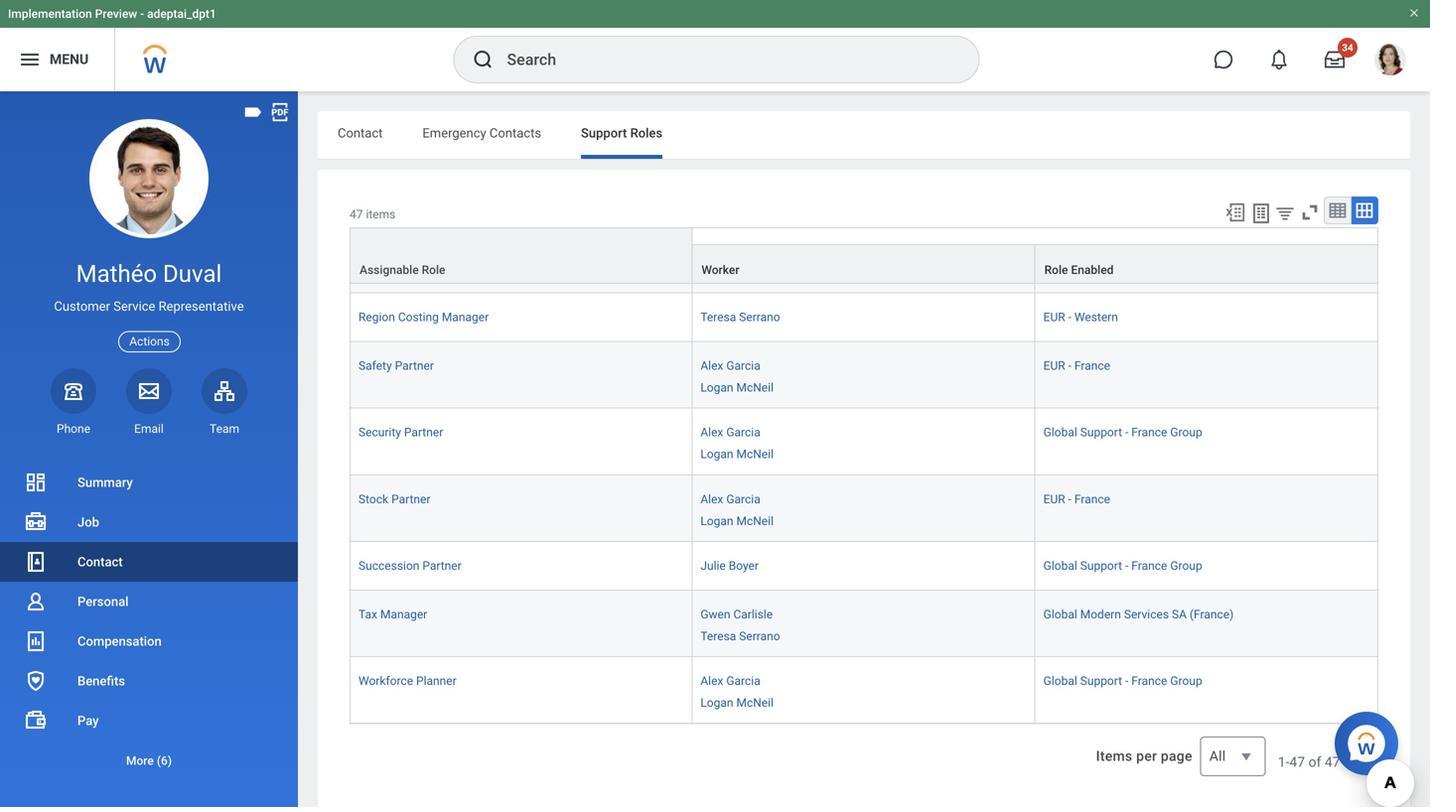Task type: locate. For each thing, give the bounding box(es) containing it.
0 vertical spatial contact
[[338, 126, 383, 141]]

role enabled
[[1045, 263, 1114, 277]]

search image
[[471, 48, 495, 72]]

more (6) button
[[0, 741, 298, 781]]

contact image
[[24, 550, 48, 574]]

1 vertical spatial manager
[[380, 608, 427, 622]]

0 vertical spatial teresa
[[701, 310, 736, 324]]

alex for workforce planner
[[701, 675, 724, 689]]

2 group from the top
[[1171, 426, 1203, 440]]

recruiter link
[[359, 258, 406, 276]]

4 group from the top
[[1171, 675, 1203, 689]]

workforce planner link
[[359, 671, 457, 689]]

garcia
[[727, 359, 761, 373], [727, 426, 761, 440], [727, 493, 761, 506], [727, 675, 761, 689]]

0 horizontal spatial 47
[[350, 208, 363, 222]]

eur - france link
[[1044, 355, 1111, 373], [1044, 489, 1111, 506]]

1 horizontal spatial 47
[[1290, 755, 1306, 771]]

2 eur - france from the top
[[1044, 493, 1111, 506]]

1 alex garcia from the top
[[701, 359, 761, 373]]

compensation
[[77, 634, 162, 649]]

garcia for stock partner
[[727, 493, 761, 506]]

4 garcia from the top
[[727, 675, 761, 689]]

2 alex garcia link from the top
[[701, 422, 761, 440]]

3 logan mcneil link from the top
[[701, 510, 774, 528]]

region costing manager link
[[359, 306, 489, 324]]

2 serrano from the top
[[739, 630, 781, 644]]

partner right safety
[[395, 359, 434, 373]]

1 vertical spatial serrano
[[739, 630, 781, 644]]

assignable role row
[[350, 228, 1379, 284]]

serrano down carlisle
[[739, 630, 781, 644]]

alex garcia for security partner
[[701, 426, 761, 440]]

koch
[[756, 262, 783, 276]]

1-47 of 47 items status
[[1278, 753, 1379, 773]]

1 vertical spatial teresa serrano
[[701, 630, 781, 644]]

0 vertical spatial eur - france link
[[1044, 355, 1111, 373]]

teresa down gwen
[[701, 630, 736, 644]]

3 logan mcneil from the top
[[701, 514, 774, 528]]

0 horizontal spatial role
[[422, 263, 446, 277]]

partner right succession
[[423, 559, 462, 573]]

47 left 'of'
[[1290, 755, 1306, 771]]

compensation link
[[0, 622, 298, 662]]

logan for security partner
[[701, 448, 734, 462]]

garcia for workforce planner
[[727, 675, 761, 689]]

0 vertical spatial teresa serrano
[[701, 310, 781, 324]]

1 eur - france from the top
[[1044, 359, 1111, 373]]

2 teresa serrano from the top
[[701, 630, 781, 644]]

support for security partner
[[1081, 426, 1123, 440]]

3 eur from the top
[[1044, 493, 1066, 506]]

2 logan mcneil from the top
[[701, 448, 774, 462]]

3 garcia from the top
[[727, 493, 761, 506]]

teresa serrano link for region costing manager
[[701, 306, 781, 324]]

manager right costing on the left of page
[[442, 310, 489, 324]]

4 logan mcneil link from the top
[[701, 693, 774, 711]]

0 horizontal spatial contact
[[77, 555, 123, 570]]

2 horizontal spatial 47
[[1325, 755, 1341, 771]]

2 items selected list from the top
[[701, 422, 806, 463]]

boyer
[[729, 559, 759, 573]]

support roles
[[581, 126, 663, 141]]

2 vertical spatial eur
[[1044, 493, 1066, 506]]

1 role from the left
[[422, 263, 446, 277]]

2 role from the left
[[1045, 263, 1069, 277]]

more (6)
[[126, 755, 172, 768]]

group for workforce planner
[[1171, 675, 1203, 689]]

pay link
[[0, 701, 298, 741]]

teresa for region costing manager
[[701, 310, 736, 324]]

teresa serrano for region costing manager
[[701, 310, 781, 324]]

manager inside region costing manager link
[[442, 310, 489, 324]]

actions button
[[118, 331, 181, 352]]

2 alex from the top
[[701, 426, 724, 440]]

alex
[[701, 359, 724, 373], [701, 426, 724, 440], [701, 493, 724, 506], [701, 675, 724, 689]]

teresa serrano link down johannes koch
[[701, 306, 781, 324]]

representative
[[159, 299, 244, 314]]

items selected list for tax manager
[[701, 604, 812, 645]]

2 global support - france group link from the top
[[1044, 422, 1203, 440]]

1 teresa from the top
[[701, 310, 736, 324]]

2 logan from the top
[[701, 448, 734, 462]]

1 vertical spatial teresa
[[701, 630, 736, 644]]

1-47 of 47 items
[[1278, 755, 1379, 771]]

cell
[[350, 196, 693, 245], [693, 196, 1036, 245], [1036, 196, 1379, 245]]

contact
[[338, 126, 383, 141], [77, 555, 123, 570]]

alex garcia link
[[701, 355, 761, 373], [701, 422, 761, 440], [701, 489, 761, 506], [701, 671, 761, 689]]

email mathéo duval element
[[126, 421, 172, 437]]

4 alex from the top
[[701, 675, 724, 689]]

1 vertical spatial teresa serrano link
[[701, 626, 781, 644]]

items selected list for workforce planner
[[701, 671, 806, 712]]

logan mcneil link for stock partner
[[701, 510, 774, 528]]

region
[[359, 310, 395, 324]]

row containing recruiter
[[350, 245, 1379, 294]]

0 vertical spatial serrano
[[739, 310, 781, 324]]

support for workforce planner
[[1081, 675, 1123, 689]]

1 vertical spatial eur - france
[[1044, 493, 1111, 506]]

team mathéo duval element
[[202, 421, 247, 437]]

costing
[[398, 310, 439, 324]]

(6)
[[157, 755, 172, 768]]

export to excel image
[[1225, 202, 1247, 224]]

teresa serrano down johannes koch
[[701, 310, 781, 324]]

row containing safety partner
[[350, 342, 1379, 409]]

team
[[210, 422, 239, 436]]

mcneil for workforce planner
[[737, 697, 774, 711]]

serrano inside items selected list
[[739, 630, 781, 644]]

export to worksheets image
[[1250, 202, 1274, 226]]

3 logan from the top
[[701, 514, 734, 528]]

1 eur from the top
[[1044, 310, 1066, 324]]

2 garcia from the top
[[727, 426, 761, 440]]

items
[[366, 208, 396, 222], [1344, 755, 1379, 771]]

garcia for safety partner
[[727, 359, 761, 373]]

partner right 'stock'
[[392, 493, 431, 506]]

3 alex garcia link from the top
[[701, 489, 761, 506]]

items up the recruiter link
[[366, 208, 396, 222]]

teresa serrano link down gwen carlisle
[[701, 626, 781, 644]]

fullscreen image
[[1300, 202, 1321, 224]]

items inside 1-47 of 47 items 'status'
[[1344, 755, 1379, 771]]

tab list
[[318, 111, 1411, 159]]

role inside popup button
[[1045, 263, 1069, 277]]

eur
[[1044, 310, 1066, 324], [1044, 359, 1066, 373], [1044, 493, 1066, 506]]

logan mcneil
[[701, 381, 774, 395], [701, 448, 774, 462], [701, 514, 774, 528], [701, 697, 774, 711]]

contact up personal
[[77, 555, 123, 570]]

tax
[[359, 608, 378, 622]]

partner
[[395, 359, 434, 373], [404, 426, 443, 440], [392, 493, 431, 506], [423, 559, 462, 573]]

contact up 47 items
[[338, 126, 383, 141]]

0 horizontal spatial manager
[[380, 608, 427, 622]]

table image
[[1328, 201, 1348, 221]]

0 horizontal spatial items
[[366, 208, 396, 222]]

alex garcia link for workforce planner
[[701, 671, 761, 689]]

global support - france group for workforce planner
[[1044, 675, 1203, 689]]

1 vertical spatial items
[[1344, 755, 1379, 771]]

1 eur - france link from the top
[[1044, 355, 1111, 373]]

2 logan mcneil link from the top
[[701, 444, 774, 462]]

alex garcia link for safety partner
[[701, 355, 761, 373]]

close environment banner image
[[1409, 7, 1421, 19]]

2 global support - france group from the top
[[1044, 426, 1203, 440]]

teresa down worker
[[701, 310, 736, 324]]

list
[[0, 463, 298, 781]]

3 global support - france group link from the top
[[1044, 555, 1203, 573]]

logan for workforce planner
[[701, 697, 734, 711]]

1 vertical spatial contact
[[77, 555, 123, 570]]

3 alex garcia from the top
[[701, 493, 761, 506]]

logan mcneil for safety partner
[[701, 381, 774, 395]]

tag image
[[242, 101, 264, 123]]

serrano for region costing manager
[[739, 310, 781, 324]]

serrano down koch
[[739, 310, 781, 324]]

teresa serrano inside items selected list
[[701, 630, 781, 644]]

row containing worker
[[350, 244, 1379, 284]]

1 mcneil from the top
[[737, 381, 774, 395]]

safety
[[359, 359, 392, 373]]

2 eur - france link from the top
[[1044, 489, 1111, 506]]

items selected list
[[701, 355, 806, 396], [701, 422, 806, 463], [701, 489, 806, 529], [701, 604, 812, 645], [701, 671, 806, 712]]

phone mathéo duval element
[[51, 421, 96, 437]]

region costing manager
[[359, 310, 489, 324]]

3 global from the top
[[1044, 559, 1078, 573]]

1 serrano from the top
[[739, 310, 781, 324]]

partner right security
[[404, 426, 443, 440]]

2 global from the top
[[1044, 426, 1078, 440]]

2 mcneil from the top
[[737, 448, 774, 462]]

2 alex garcia from the top
[[701, 426, 761, 440]]

support
[[581, 126, 627, 141], [1081, 262, 1123, 276], [1081, 426, 1123, 440], [1081, 559, 1123, 573], [1081, 675, 1123, 689]]

sa
[[1172, 608, 1187, 622]]

menu
[[50, 51, 89, 68]]

security
[[359, 426, 401, 440]]

1 logan from the top
[[701, 381, 734, 395]]

1 vertical spatial eur
[[1044, 359, 1066, 373]]

-
[[140, 7, 144, 21], [1126, 262, 1129, 276], [1069, 310, 1072, 324], [1069, 359, 1072, 373], [1126, 426, 1129, 440], [1069, 493, 1072, 506], [1126, 559, 1129, 573], [1126, 675, 1129, 689]]

1 cell from the left
[[350, 196, 693, 245]]

global support - france group link
[[1044, 258, 1203, 276], [1044, 422, 1203, 440], [1044, 555, 1203, 573], [1044, 671, 1203, 689]]

1 horizontal spatial manager
[[442, 310, 489, 324]]

3 items selected list from the top
[[701, 489, 806, 529]]

2 eur from the top
[[1044, 359, 1066, 373]]

4 global support - france group link from the top
[[1044, 671, 1203, 689]]

1 horizontal spatial items
[[1344, 755, 1379, 771]]

notifications large image
[[1270, 50, 1290, 70]]

customer service representative
[[54, 299, 244, 314]]

adeptai_dpt1
[[147, 7, 216, 21]]

items right 'of'
[[1344, 755, 1379, 771]]

4 items selected list from the top
[[701, 604, 812, 645]]

logan mcneil link
[[701, 377, 774, 395], [701, 444, 774, 462], [701, 510, 774, 528], [701, 693, 774, 711]]

1 horizontal spatial role
[[1045, 263, 1069, 277]]

logan mcneil link for workforce planner
[[701, 693, 774, 711]]

1 teresa serrano from the top
[[701, 310, 781, 324]]

3 mcneil from the top
[[737, 514, 774, 528]]

3 cell from the left
[[1036, 196, 1379, 245]]

serrano for gwen carlisle
[[739, 630, 781, 644]]

actions
[[129, 335, 170, 349]]

4 global support - france group from the top
[[1044, 675, 1203, 689]]

1 horizontal spatial contact
[[338, 126, 383, 141]]

1 teresa serrano link from the top
[[701, 306, 781, 324]]

items selected list containing gwen carlisle
[[701, 604, 812, 645]]

3 group from the top
[[1171, 559, 1203, 573]]

4 global from the top
[[1044, 608, 1078, 622]]

1 alex garcia link from the top
[[701, 355, 761, 373]]

preview
[[95, 7, 137, 21]]

global modern services sa (france)
[[1044, 608, 1234, 622]]

row
[[350, 196, 1379, 245], [350, 244, 1379, 284], [350, 245, 1379, 294], [350, 294, 1379, 342], [350, 342, 1379, 409], [350, 409, 1379, 476], [350, 476, 1379, 542], [350, 542, 1379, 591], [350, 591, 1379, 658], [350, 658, 1379, 724]]

1 alex from the top
[[701, 359, 724, 373]]

5 global from the top
[[1044, 675, 1078, 689]]

mcneil
[[737, 381, 774, 395], [737, 448, 774, 462], [737, 514, 774, 528], [737, 697, 774, 711]]

0 vertical spatial teresa serrano link
[[701, 306, 781, 324]]

teresa
[[701, 310, 736, 324], [701, 630, 736, 644]]

items per page element
[[1094, 725, 1266, 789]]

2 teresa serrano link from the top
[[701, 626, 781, 644]]

1 logan mcneil link from the top
[[701, 377, 774, 395]]

1 items selected list from the top
[[701, 355, 806, 396]]

teresa inside items selected list
[[701, 630, 736, 644]]

global for security partner
[[1044, 426, 1078, 440]]

0 vertical spatial items
[[366, 208, 396, 222]]

of
[[1309, 755, 1322, 771]]

1 garcia from the top
[[727, 359, 761, 373]]

1 logan mcneil from the top
[[701, 381, 774, 395]]

expand table image
[[1355, 201, 1375, 221]]

partner for safety partner
[[395, 359, 434, 373]]

manager right tax
[[380, 608, 427, 622]]

worker
[[702, 263, 740, 277]]

personal link
[[0, 582, 298, 622]]

eur for stock partner
[[1044, 493, 1066, 506]]

4 alex garcia from the top
[[701, 675, 761, 689]]

service
[[113, 299, 155, 314]]

2 teresa from the top
[[701, 630, 736, 644]]

role right assignable
[[422, 263, 446, 277]]

logan mcneil link for security partner
[[701, 444, 774, 462]]

0 vertical spatial manager
[[442, 310, 489, 324]]

role left 'enabled'
[[1045, 263, 1069, 277]]

47 right 'of'
[[1325, 755, 1341, 771]]

items selected list for stock partner
[[701, 489, 806, 529]]

cell up worker popup button
[[693, 196, 1036, 245]]

teresa serrano down gwen carlisle
[[701, 630, 781, 644]]

4 mcneil from the top
[[737, 697, 774, 711]]

mcneil for security partner
[[737, 448, 774, 462]]

alex garcia
[[701, 359, 761, 373], [701, 426, 761, 440], [701, 493, 761, 506], [701, 675, 761, 689]]

4 logan from the top
[[701, 697, 734, 711]]

4 logan mcneil from the top
[[701, 697, 774, 711]]

5 items selected list from the top
[[701, 671, 806, 712]]

logan mcneil for stock partner
[[701, 514, 774, 528]]

47 up the recruiter link
[[350, 208, 363, 222]]

(france)
[[1190, 608, 1234, 622]]

teresa serrano
[[701, 310, 781, 324], [701, 630, 781, 644]]

3 global support - france group from the top
[[1044, 559, 1203, 573]]

group
[[1171, 262, 1203, 276], [1171, 426, 1203, 440], [1171, 559, 1203, 573], [1171, 675, 1203, 689]]

1 vertical spatial eur - france link
[[1044, 489, 1111, 506]]

cell down contacts
[[350, 196, 693, 245]]

0 vertical spatial eur
[[1044, 310, 1066, 324]]

row containing workforce planner
[[350, 658, 1379, 724]]

3 alex from the top
[[701, 493, 724, 506]]

1 global support - france group link from the top
[[1044, 258, 1203, 276]]

items
[[1096, 749, 1133, 765]]

contact inside tab list
[[338, 126, 383, 141]]

4 alex garcia link from the top
[[701, 671, 761, 689]]

toolbar
[[1216, 197, 1379, 228]]

cell up role enabled popup button
[[1036, 196, 1379, 245]]

0 vertical spatial eur - france
[[1044, 359, 1111, 373]]

- inside menu banner
[[140, 7, 144, 21]]

garcia for security partner
[[727, 426, 761, 440]]

view team image
[[213, 379, 236, 403]]

benefits image
[[24, 670, 48, 693]]

gwen carlisle
[[701, 608, 773, 622]]

tax manager link
[[359, 604, 427, 622]]

mcneil for safety partner
[[737, 381, 774, 395]]

global support - france group link for succession partner
[[1044, 555, 1203, 573]]

Search Workday  search field
[[507, 38, 938, 81]]



Task type: describe. For each thing, give the bounding box(es) containing it.
recruiter
[[359, 262, 406, 276]]

2 cell from the left
[[693, 196, 1036, 245]]

alex garcia link for security partner
[[701, 422, 761, 440]]

row containing succession partner
[[350, 542, 1379, 591]]

logan mcneil for workforce planner
[[701, 697, 774, 711]]

summary
[[77, 475, 133, 490]]

contact link
[[0, 542, 298, 582]]

row containing region costing manager
[[350, 294, 1379, 342]]

gwen carlisle link
[[701, 604, 773, 622]]

security partner
[[359, 426, 443, 440]]

johannes koch
[[701, 262, 783, 276]]

justify image
[[18, 48, 42, 72]]

contact inside "link"
[[77, 555, 123, 570]]

logan mcneil for security partner
[[701, 448, 774, 462]]

personal image
[[24, 590, 48, 614]]

julie
[[701, 559, 726, 573]]

duval
[[163, 260, 222, 288]]

email
[[134, 422, 164, 436]]

summary image
[[24, 471, 48, 495]]

page
[[1161, 749, 1193, 765]]

role enabled button
[[1036, 245, 1378, 283]]

global support - france group link for workforce planner
[[1044, 671, 1203, 689]]

enabled
[[1071, 263, 1114, 277]]

implementation
[[8, 7, 92, 21]]

teresa serrano link for gwen carlisle
[[701, 626, 781, 644]]

team link
[[202, 368, 247, 437]]

alex for security partner
[[701, 426, 724, 440]]

mathéo
[[76, 260, 157, 288]]

alex garcia for workforce planner
[[701, 675, 761, 689]]

select to filter grid data image
[[1275, 203, 1297, 224]]

roles
[[630, 126, 663, 141]]

stock
[[359, 493, 389, 506]]

34
[[1342, 42, 1354, 54]]

modern
[[1081, 608, 1122, 622]]

global support - france group link for security partner
[[1044, 422, 1203, 440]]

planner
[[416, 675, 457, 689]]

eur for region costing manager
[[1044, 310, 1066, 324]]

benefits link
[[0, 662, 298, 701]]

more
[[126, 755, 154, 768]]

contacts
[[490, 126, 541, 141]]

succession partner
[[359, 559, 462, 573]]

safety partner
[[359, 359, 434, 373]]

worker button
[[693, 245, 1035, 283]]

1-
[[1278, 755, 1290, 771]]

benefits
[[77, 674, 125, 689]]

phone image
[[60, 379, 87, 403]]

manager inside tax manager link
[[380, 608, 427, 622]]

eur - france link for stock partner
[[1044, 489, 1111, 506]]

assignable
[[360, 263, 419, 277]]

alex garcia link for stock partner
[[701, 489, 761, 506]]

workforce planner
[[359, 675, 457, 689]]

per
[[1137, 749, 1158, 765]]

1 global support - france group from the top
[[1044, 262, 1203, 276]]

eur - france for safety partner
[[1044, 359, 1111, 373]]

logan for stock partner
[[701, 514, 734, 528]]

menu banner
[[0, 0, 1431, 91]]

compensation image
[[24, 630, 48, 654]]

western
[[1075, 310, 1119, 324]]

emergency
[[423, 126, 487, 141]]

job
[[77, 515, 99, 530]]

role inside popup button
[[422, 263, 446, 277]]

services
[[1124, 608, 1169, 622]]

pay
[[77, 714, 99, 729]]

navigation pane region
[[0, 91, 298, 808]]

stock partner link
[[359, 489, 431, 506]]

alex for stock partner
[[701, 493, 724, 506]]

safety partner link
[[359, 355, 434, 373]]

inbox large image
[[1325, 50, 1345, 70]]

group for security partner
[[1171, 426, 1203, 440]]

job link
[[0, 503, 298, 542]]

johannes koch link
[[701, 258, 783, 276]]

phone button
[[51, 368, 96, 437]]

summary link
[[0, 463, 298, 503]]

eur - france link for safety partner
[[1044, 355, 1111, 373]]

gwen
[[701, 608, 731, 622]]

global for succession partner
[[1044, 559, 1078, 573]]

succession partner link
[[359, 555, 462, 573]]

alex garcia for safety partner
[[701, 359, 761, 373]]

row containing tax manager
[[350, 591, 1379, 658]]

email button
[[126, 368, 172, 437]]

assignable role button
[[351, 229, 692, 283]]

support for succession partner
[[1081, 559, 1123, 573]]

menu button
[[0, 28, 114, 91]]

partner for stock partner
[[392, 493, 431, 506]]

carlisle
[[734, 608, 773, 622]]

tab list containing contact
[[318, 111, 1411, 159]]

succession
[[359, 559, 420, 573]]

job image
[[24, 511, 48, 535]]

customer
[[54, 299, 110, 314]]

teresa for gwen carlisle
[[701, 630, 736, 644]]

alex garcia for stock partner
[[701, 493, 761, 506]]

view printable version (pdf) image
[[269, 101, 291, 123]]

johannes
[[701, 262, 753, 276]]

security partner link
[[359, 422, 443, 440]]

mathéo duval
[[76, 260, 222, 288]]

assignable role
[[360, 263, 446, 277]]

profile logan mcneil image
[[1375, 44, 1407, 80]]

global support - france group for security partner
[[1044, 426, 1203, 440]]

more (6) button
[[0, 750, 298, 773]]

global support - france group for succession partner
[[1044, 559, 1203, 573]]

1 global from the top
[[1044, 262, 1078, 276]]

logan for safety partner
[[701, 381, 734, 395]]

logan mcneil link for safety partner
[[701, 377, 774, 395]]

pay image
[[24, 709, 48, 733]]

stock partner
[[359, 493, 431, 506]]

julie boyer
[[701, 559, 759, 573]]

items selected list for security partner
[[701, 422, 806, 463]]

implementation preview -   adeptai_dpt1
[[8, 7, 216, 21]]

34 button
[[1313, 38, 1358, 81]]

alex for safety partner
[[701, 359, 724, 373]]

julie boyer link
[[701, 555, 759, 573]]

global modern services sa (france) link
[[1044, 604, 1234, 622]]

eur for safety partner
[[1044, 359, 1066, 373]]

mail image
[[137, 379, 161, 403]]

row containing stock partner
[[350, 476, 1379, 542]]

personal
[[77, 595, 129, 610]]

47 items
[[350, 208, 396, 222]]

workforce
[[359, 675, 413, 689]]

global for workforce planner
[[1044, 675, 1078, 689]]

group for succession partner
[[1171, 559, 1203, 573]]

mcneil for stock partner
[[737, 514, 774, 528]]

partner for security partner
[[404, 426, 443, 440]]

1 group from the top
[[1171, 262, 1203, 276]]

phone
[[57, 422, 90, 436]]

row containing security partner
[[350, 409, 1379, 476]]

list containing summary
[[0, 463, 298, 781]]

items selected list for safety partner
[[701, 355, 806, 396]]

teresa serrano for gwen carlisle
[[701, 630, 781, 644]]

partner for succession partner
[[423, 559, 462, 573]]

eur - france for stock partner
[[1044, 493, 1111, 506]]

global for tax manager
[[1044, 608, 1078, 622]]

eur - western
[[1044, 310, 1119, 324]]

eur - western link
[[1044, 306, 1119, 324]]



Task type: vqa. For each thing, say whether or not it's contained in the screenshot.
systemic
no



